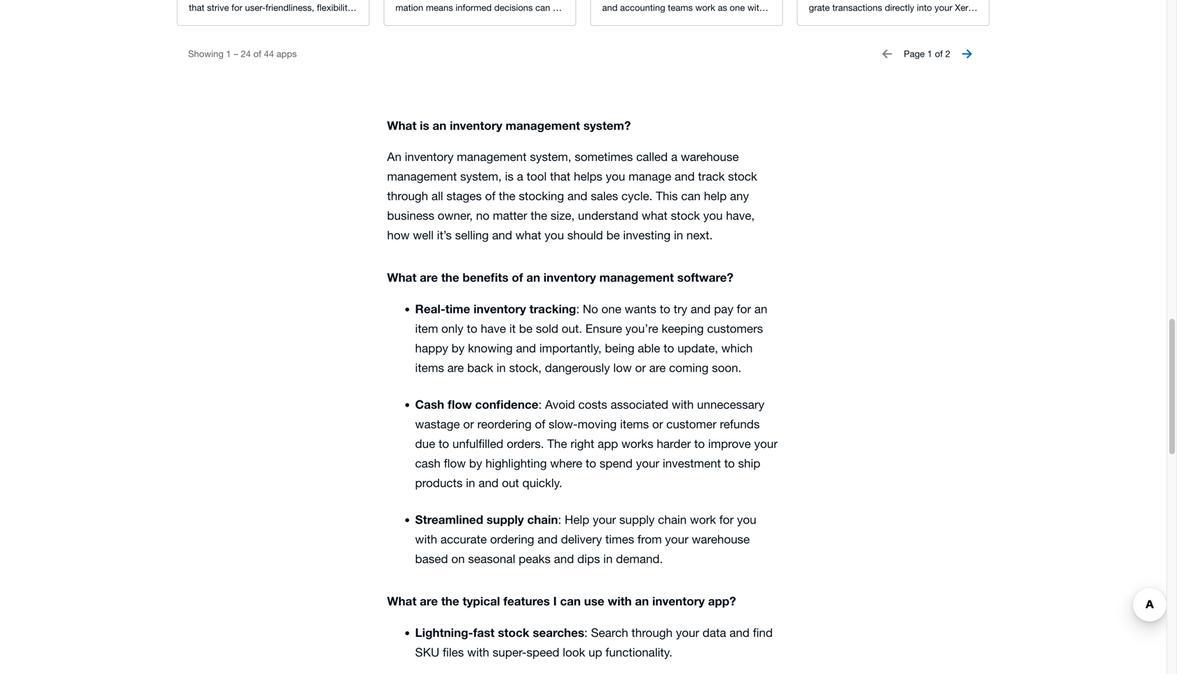 Task type: vqa. For each thing, say whether or not it's contained in the screenshot.
use
yes



Task type: locate. For each thing, give the bounding box(es) containing it.
supply up ordering
[[487, 513, 524, 527]]

costs
[[578, 398, 607, 412]]

flow up products
[[444, 457, 466, 470]]

inventory inside an inventory management system, sometimes called a warehouse management system, is a tool that helps you manage and track stock through all stages of the stocking and sales cycle. this can help any business owner, no matter the size, understand what stock you have, how well it's selling and what you should be investing in next.
[[405, 150, 454, 163]]

or down cash flow confidence
[[463, 417, 474, 431]]

your up ship
[[754, 437, 778, 451]]

avoid
[[545, 398, 575, 412]]

: for cash flow confidence
[[538, 398, 542, 412]]

1 horizontal spatial by
[[469, 457, 482, 470]]

sometimes
[[575, 150, 633, 163]]

in right products
[[466, 476, 475, 490]]

you up sales
[[606, 169, 625, 183]]

supply
[[487, 513, 524, 527], [619, 513, 655, 527]]

highlighting
[[486, 457, 547, 470]]

: no one wants to try and pay for an item only to have it be sold out. ensure you're keeping customers happy by knowing and importantly, being able to update, which items are back in stock, dangerously low or are coming soon.
[[415, 302, 767, 375]]

it
[[509, 322, 516, 335]]

3 what from the top
[[387, 594, 416, 608]]

an inside : no one wants to try and pay for an item only to have it be sold out. ensure you're keeping customers happy by knowing and importantly, being able to update, which items are back in stock, dangerously low or are coming soon.
[[754, 302, 767, 316]]

0 vertical spatial a
[[671, 150, 678, 163]]

only
[[441, 322, 463, 335]]

1 horizontal spatial chain
[[658, 513, 687, 527]]

or right the low
[[635, 361, 646, 375]]

through up functionality.
[[632, 626, 673, 640]]

be inside an inventory management system, sometimes called a warehouse management system, is a tool that helps you manage and track stock through all stages of the stocking and sales cycle. this can help any business owner, no matter the size, understand what stock you have, how well it's selling and what you should be investing in next.
[[606, 228, 620, 242]]

improve
[[708, 437, 751, 451]]

items up works
[[620, 417, 649, 431]]

0 vertical spatial is
[[420, 118, 429, 132]]

search
[[591, 626, 628, 640]]

by inside : avoid costs associated with unnecessary wastage or reordering of slow-moving items or customer refunds due to unfulfilled orders. the right app works harder to improve your cash flow by highlighting where to spend your investment to ship products in and out quickly.
[[469, 457, 482, 470]]

next page image
[[953, 40, 981, 68]]

in right back
[[497, 361, 506, 375]]

1 vertical spatial flow
[[444, 457, 466, 470]]

0 horizontal spatial a
[[517, 169, 523, 183]]

with up customer
[[672, 398, 694, 412]]

to right only
[[467, 322, 477, 335]]

: avoid costs associated with unnecessary wastage or reordering of slow-moving items or customer refunds due to unfulfilled orders. the right app works harder to improve your cash flow by highlighting where to spend your investment to ship products in and out quickly.
[[415, 398, 778, 490]]

: left avoid
[[538, 398, 542, 412]]

be right it
[[519, 322, 533, 335]]

previous page image
[[873, 40, 901, 68]]

are up lightning-
[[420, 594, 438, 608]]

flow up wastage
[[448, 398, 472, 412]]

0 horizontal spatial system,
[[460, 169, 502, 183]]

inventory
[[450, 118, 502, 132], [405, 150, 454, 163], [544, 270, 596, 284], [474, 302, 526, 316], [652, 594, 705, 608]]

1 vertical spatial can
[[560, 594, 581, 608]]

1 what from the top
[[387, 118, 416, 132]]

in right dips
[[603, 552, 613, 566]]

associated
[[611, 398, 668, 412]]

try
[[674, 302, 687, 316]]

with inside : avoid costs associated with unnecessary wastage or reordering of slow-moving items or customer refunds due to unfulfilled orders. the right app works harder to improve your cash flow by highlighting where to spend your investment to ship products in and out quickly.
[[672, 398, 694, 412]]

of
[[253, 48, 261, 59], [935, 48, 943, 59], [485, 189, 495, 203], [512, 270, 523, 284], [535, 417, 545, 431]]

1 vertical spatial stock
[[671, 209, 700, 222]]

1 horizontal spatial can
[[681, 189, 701, 203]]

items inside : no one wants to try and pay for an item only to have it be sold out. ensure you're keeping customers happy by knowing and importantly, being able to update, which items are back in stock, dangerously low or are coming soon.
[[415, 361, 444, 375]]

0 vertical spatial items
[[415, 361, 444, 375]]

can
[[681, 189, 701, 203], [560, 594, 581, 608]]

items down 'happy'
[[415, 361, 444, 375]]

be
[[606, 228, 620, 242], [519, 322, 533, 335]]

what for what are the typical features i can use with an inventory app?
[[387, 594, 416, 608]]

use
[[584, 594, 604, 608]]

1 horizontal spatial for
[[737, 302, 751, 316]]

0 horizontal spatial items
[[415, 361, 444, 375]]

software?
[[677, 270, 733, 284]]

: inside : avoid costs associated with unnecessary wastage or reordering of slow-moving items or customer refunds due to unfulfilled orders. the right app works harder to improve your cash flow by highlighting where to spend your investment to ship products in and out quickly.
[[538, 398, 542, 412]]

: left help
[[558, 513, 561, 527]]

have
[[481, 322, 506, 335]]

cash flow confidence
[[415, 398, 538, 412]]

a right called
[[671, 150, 678, 163]]

you down size,
[[545, 228, 564, 242]]

: inside : no one wants to try and pay for an item only to have it be sold out. ensure you're keeping customers happy by knowing and importantly, being able to update, which items are back in stock, dangerously low or are coming soon.
[[576, 302, 579, 316]]

real-
[[415, 302, 445, 316]]

business
[[387, 209, 434, 222]]

which
[[721, 341, 753, 355]]

can right this
[[681, 189, 701, 203]]

chain up from
[[658, 513, 687, 527]]

what down based
[[387, 594, 416, 608]]

stock up super-
[[498, 626, 529, 640]]

and up peaks
[[538, 533, 558, 546]]

warehouse down work
[[692, 533, 750, 546]]

or
[[635, 361, 646, 375], [463, 417, 474, 431], [652, 417, 663, 431]]

1 vertical spatial system,
[[460, 169, 502, 183]]

what up an
[[387, 118, 416, 132]]

where
[[550, 457, 582, 470]]

and left the out
[[478, 476, 499, 490]]

1 horizontal spatial through
[[632, 626, 673, 640]]

: up look
[[584, 626, 588, 640]]

of up "no"
[[485, 189, 495, 203]]

being
[[605, 341, 634, 355]]

look
[[563, 646, 585, 660]]

an inventory management system, sometimes called a warehouse management system, is a tool that helps you manage and track stock through all stages of the stocking and sales cycle. this can help any business owner, no matter the size, understand what stock you have, how well it's selling and what you should be investing in next.
[[387, 150, 757, 242]]

or up harder
[[652, 417, 663, 431]]

what up 'investing' at the right
[[642, 209, 668, 222]]

items inside : avoid costs associated with unnecessary wastage or reordering of slow-moving items or customer refunds due to unfulfilled orders. the right app works harder to improve your cash flow by highlighting where to spend your investment to ship products in and out quickly.
[[620, 417, 649, 431]]

page 1 of 2
[[904, 48, 950, 59]]

1 right page
[[927, 48, 932, 59]]

to left try
[[660, 302, 670, 316]]

fast
[[473, 626, 495, 640]]

it's
[[437, 228, 452, 242]]

flow
[[448, 398, 472, 412], [444, 457, 466, 470]]

1 horizontal spatial system,
[[530, 150, 571, 163]]

your left data
[[676, 626, 699, 640]]

management up tool
[[506, 118, 580, 132]]

: left no
[[576, 302, 579, 316]]

and inside : search through your data and find sku files with super-speed look up functionality.
[[730, 626, 750, 640]]

the up time
[[441, 270, 459, 284]]

for right work
[[719, 513, 734, 527]]

products
[[415, 476, 463, 490]]

: for streamlined supply chain
[[558, 513, 561, 527]]

and up stock,
[[516, 341, 536, 355]]

1 horizontal spatial be
[[606, 228, 620, 242]]

size,
[[551, 209, 575, 222]]

0 vertical spatial for
[[737, 302, 751, 316]]

confidence
[[475, 398, 538, 412]]

sales
[[591, 189, 618, 203]]

warehouse
[[681, 150, 739, 163], [692, 533, 750, 546]]

for inside ": help your supply chain work for you with accurate ordering and delivery times from your warehouse based on seasonal peaks and dips in demand."
[[719, 513, 734, 527]]

to right able
[[664, 341, 674, 355]]

0 vertical spatial through
[[387, 189, 428, 203]]

customers
[[707, 322, 763, 335]]

1 vertical spatial items
[[620, 417, 649, 431]]

back
[[467, 361, 493, 375]]

can right i
[[560, 594, 581, 608]]

a
[[671, 150, 678, 163], [517, 169, 523, 183]]

1 horizontal spatial supply
[[619, 513, 655, 527]]

you down "help"
[[703, 209, 723, 222]]

0 horizontal spatial by
[[452, 341, 465, 355]]

and
[[675, 169, 695, 183], [567, 189, 587, 203], [492, 228, 512, 242], [691, 302, 711, 316], [516, 341, 536, 355], [478, 476, 499, 490], [538, 533, 558, 546], [554, 552, 574, 566], [730, 626, 750, 640]]

1 vertical spatial warehouse
[[692, 533, 750, 546]]

1 vertical spatial what
[[387, 270, 416, 284]]

1 horizontal spatial items
[[620, 417, 649, 431]]

0 vertical spatial be
[[606, 228, 620, 242]]

stock up next.
[[671, 209, 700, 222]]

0 vertical spatial by
[[452, 341, 465, 355]]

0 vertical spatial what
[[387, 118, 416, 132]]

of left the 2
[[935, 48, 943, 59]]

and down matter at the left top of page
[[492, 228, 512, 242]]

2 vertical spatial what
[[387, 594, 416, 608]]

out.
[[562, 322, 582, 335]]

happy
[[415, 341, 448, 355]]

investing
[[623, 228, 671, 242]]

the down stocking
[[531, 209, 547, 222]]

0 vertical spatial stock
[[728, 169, 757, 183]]

system, up that
[[530, 150, 571, 163]]

in
[[674, 228, 683, 242], [497, 361, 506, 375], [466, 476, 475, 490], [603, 552, 613, 566]]

in inside an inventory management system, sometimes called a warehouse management system, is a tool that helps you manage and track stock through all stages of the stocking and sales cycle. this can help any business owner, no matter the size, understand what stock you have, how well it's selling and what you should be investing in next.
[[674, 228, 683, 242]]

be inside : no one wants to try and pay for an item only to have it be sold out. ensure you're keeping customers happy by knowing and importantly, being able to update, which items are back in stock, dangerously low or are coming soon.
[[519, 322, 533, 335]]

: inside ": help your supply chain work for you with accurate ordering and delivery times from your warehouse based on seasonal peaks and dips in demand."
[[558, 513, 561, 527]]

1 vertical spatial be
[[519, 322, 533, 335]]

2 1 from the left
[[927, 48, 932, 59]]

0 horizontal spatial chain
[[527, 513, 558, 527]]

0 vertical spatial can
[[681, 189, 701, 203]]

data
[[703, 626, 726, 640]]

well
[[413, 228, 434, 242]]

0 horizontal spatial can
[[560, 594, 581, 608]]

through up the business
[[387, 189, 428, 203]]

your inside : search through your data and find sku files with super-speed look up functionality.
[[676, 626, 699, 640]]

a left tool
[[517, 169, 523, 183]]

1 for of
[[927, 48, 932, 59]]

1 left –
[[226, 48, 231, 59]]

1 horizontal spatial or
[[635, 361, 646, 375]]

stock up "any"
[[728, 169, 757, 183]]

what for what are the benefits of an inventory management software?
[[387, 270, 416, 284]]

warehouse up track
[[681, 150, 739, 163]]

: for real-time inventory tracking
[[576, 302, 579, 316]]

investment
[[663, 457, 721, 470]]

is inside an inventory management system, sometimes called a warehouse management system, is a tool that helps you manage and track stock through all stages of the stocking and sales cycle. this can help any business owner, no matter the size, understand what stock you have, how well it's selling and what you should be investing in next.
[[505, 169, 514, 183]]

manage
[[629, 169, 671, 183]]

demand.
[[616, 552, 663, 566]]

in left next.
[[674, 228, 683, 242]]

supply up from
[[619, 513, 655, 527]]

unnecessary
[[697, 398, 764, 412]]

your up times
[[593, 513, 616, 527]]

1 horizontal spatial 1
[[927, 48, 932, 59]]

what down the how
[[387, 270, 416, 284]]

by down only
[[452, 341, 465, 355]]

with right use
[[608, 594, 632, 608]]

chain left help
[[527, 513, 558, 527]]

be down understand
[[606, 228, 620, 242]]

of left the slow-
[[535, 417, 545, 431]]

1 horizontal spatial is
[[505, 169, 514, 183]]

: inside : search through your data and find sku files with super-speed look up functionality.
[[584, 626, 588, 640]]

by inside : no one wants to try and pay for an item only to have it be sold out. ensure you're keeping customers happy by knowing and importantly, being able to update, which items are back in stock, dangerously low or are coming soon.
[[452, 341, 465, 355]]

ensure
[[585, 322, 622, 335]]

you inside ": help your supply chain work for you with accurate ordering and delivery times from your warehouse based on seasonal peaks and dips in demand."
[[737, 513, 756, 527]]

0 horizontal spatial stock
[[498, 626, 529, 640]]

and left find
[[730, 626, 750, 640]]

no
[[583, 302, 598, 316]]

functionality.
[[606, 646, 672, 660]]

0 horizontal spatial for
[[719, 513, 734, 527]]

1 horizontal spatial stock
[[671, 209, 700, 222]]

0 vertical spatial flow
[[448, 398, 472, 412]]

1 vertical spatial by
[[469, 457, 482, 470]]

0 horizontal spatial 1
[[226, 48, 231, 59]]

able
[[638, 341, 660, 355]]

2 horizontal spatial stock
[[728, 169, 757, 183]]

based
[[415, 552, 448, 566]]

are
[[420, 270, 438, 284], [447, 361, 464, 375], [649, 361, 666, 375], [420, 594, 438, 608]]

ordering
[[490, 533, 534, 546]]

for right pay
[[737, 302, 751, 316]]

peaks
[[519, 552, 551, 566]]

what down matter at the left top of page
[[515, 228, 541, 242]]

0 horizontal spatial through
[[387, 189, 428, 203]]

1 vertical spatial through
[[632, 626, 673, 640]]

0 horizontal spatial is
[[420, 118, 429, 132]]

0 horizontal spatial what
[[515, 228, 541, 242]]

management
[[506, 118, 580, 132], [457, 150, 527, 163], [387, 169, 457, 183], [599, 270, 674, 284]]

1 1 from the left
[[226, 48, 231, 59]]

for
[[737, 302, 751, 316], [719, 513, 734, 527]]

:
[[576, 302, 579, 316], [538, 398, 542, 412], [558, 513, 561, 527], [584, 626, 588, 640]]

2 what from the top
[[387, 270, 416, 284]]

0 vertical spatial what
[[642, 209, 668, 222]]

with down fast
[[467, 646, 489, 660]]

files
[[443, 646, 464, 660]]

1 vertical spatial is
[[505, 169, 514, 183]]

system, up stages
[[460, 169, 502, 183]]

matter
[[493, 209, 527, 222]]

and up this
[[675, 169, 695, 183]]

you right work
[[737, 513, 756, 527]]

1 vertical spatial for
[[719, 513, 734, 527]]

0 vertical spatial warehouse
[[681, 150, 739, 163]]

of inside an inventory management system, sometimes called a warehouse management system, is a tool that helps you manage and track stock through all stages of the stocking and sales cycle. this can help any business owner, no matter the size, understand what stock you have, how well it's selling and what you should be investing in next.
[[485, 189, 495, 203]]

you
[[606, 169, 625, 183], [703, 209, 723, 222], [545, 228, 564, 242], [737, 513, 756, 527]]

speed
[[527, 646, 559, 660]]

with inside : search through your data and find sku files with super-speed look up functionality.
[[467, 646, 489, 660]]

unfulfilled
[[452, 437, 503, 451]]

with up based
[[415, 533, 437, 546]]

to right due
[[439, 437, 449, 451]]

of left 44
[[253, 48, 261, 59]]

by down unfulfilled
[[469, 457, 482, 470]]

work
[[690, 513, 716, 527]]

0 horizontal spatial be
[[519, 322, 533, 335]]

moving
[[578, 417, 617, 431]]



Task type: describe. For each thing, give the bounding box(es) containing it.
delivery
[[561, 533, 602, 546]]

sold
[[536, 322, 558, 335]]

are left back
[[447, 361, 464, 375]]

to up investment
[[694, 437, 705, 451]]

1 horizontal spatial a
[[671, 150, 678, 163]]

of inside : avoid costs associated with unnecessary wastage or reordering of slow-moving items or customer refunds due to unfulfilled orders. the right app works harder to improve your cash flow by highlighting where to spend your investment to ship products in and out quickly.
[[535, 417, 545, 431]]

or inside : no one wants to try and pay for an item only to have it be sold out. ensure you're keeping customers happy by knowing and importantly, being able to update, which items are back in stock, dangerously low or are coming soon.
[[635, 361, 646, 375]]

through inside : search through your data and find sku files with super-speed look up functionality.
[[632, 626, 673, 640]]

sku
[[415, 646, 439, 660]]

system?
[[583, 118, 631, 132]]

understand
[[578, 209, 638, 222]]

what are the benefits of an inventory management software?
[[387, 270, 733, 284]]

through inside an inventory management system, sometimes called a warehouse management system, is a tool that helps you manage and track stock through all stages of the stocking and sales cycle. this can help any business owner, no matter the size, understand what stock you have, how well it's selling and what you should be investing in next.
[[387, 189, 428, 203]]

app
[[598, 437, 618, 451]]

refunds
[[720, 417, 760, 431]]

an
[[387, 150, 401, 163]]

help
[[565, 513, 589, 527]]

this
[[656, 189, 678, 203]]

streamlined
[[415, 513, 483, 527]]

2
[[945, 48, 950, 59]]

: search through your data and find sku files with super-speed look up functionality.
[[415, 626, 773, 660]]

quickly.
[[522, 476, 562, 490]]

item
[[415, 322, 438, 335]]

right
[[570, 437, 594, 451]]

one
[[602, 302, 621, 316]]

i
[[553, 594, 557, 608]]

–
[[234, 48, 238, 59]]

management down what is an inventory management system?
[[457, 150, 527, 163]]

0 horizontal spatial or
[[463, 417, 474, 431]]

should
[[567, 228, 603, 242]]

helps
[[574, 169, 603, 183]]

spend
[[600, 457, 633, 470]]

the up matter at the left top of page
[[499, 189, 516, 203]]

to down right
[[586, 457, 596, 470]]

benefits
[[463, 270, 508, 284]]

0 vertical spatial system,
[[530, 150, 571, 163]]

24
[[241, 48, 251, 59]]

accurate
[[441, 533, 487, 546]]

and right try
[[691, 302, 711, 316]]

and left dips
[[554, 552, 574, 566]]

wastage
[[415, 417, 460, 431]]

in inside ": help your supply chain work for you with accurate ordering and delivery times from your warehouse based on seasonal peaks and dips in demand."
[[603, 552, 613, 566]]

what are the typical features i can use with an inventory app?
[[387, 594, 736, 608]]

you're
[[625, 322, 658, 335]]

: for lightning-fast stock searches
[[584, 626, 588, 640]]

can inside an inventory management system, sometimes called a warehouse management system, is a tool that helps you manage and track stock through all stages of the stocking and sales cycle. this can help any business owner, no matter the size, understand what stock you have, how well it's selling and what you should be investing in next.
[[681, 189, 701, 203]]

dangerously
[[545, 361, 610, 375]]

keeping
[[662, 322, 704, 335]]

selling
[[455, 228, 489, 242]]

in inside : avoid costs associated with unnecessary wastage or reordering of slow-moving items or customer refunds due to unfulfilled orders. the right app works harder to improve your cash flow by highlighting where to spend your investment to ship products in and out quickly.
[[466, 476, 475, 490]]

cycle.
[[621, 189, 653, 203]]

for inside : no one wants to try and pay for an item only to have it be sold out. ensure you're keeping customers happy by knowing and importantly, being able to update, which items are back in stock, dangerously low or are coming soon.
[[737, 302, 751, 316]]

seasonal
[[468, 552, 515, 566]]

from
[[638, 533, 662, 546]]

cash
[[415, 398, 444, 412]]

searches
[[533, 626, 584, 640]]

1 horizontal spatial what
[[642, 209, 668, 222]]

due
[[415, 437, 435, 451]]

streamlined supply chain
[[415, 513, 558, 527]]

tool
[[527, 169, 547, 183]]

pagination element
[[177, 37, 990, 71]]

flow inside : avoid costs associated with unnecessary wastage or reordering of slow-moving items or customer refunds due to unfulfilled orders. the right app works harder to improve your cash flow by highlighting where to spend your investment to ship products in and out quickly.
[[444, 457, 466, 470]]

owner,
[[438, 209, 473, 222]]

track
[[698, 169, 725, 183]]

time
[[445, 302, 470, 316]]

management up "all" on the left
[[387, 169, 457, 183]]

chain inside ": help your supply chain work for you with accurate ordering and delivery times from your warehouse based on seasonal peaks and dips in demand."
[[658, 513, 687, 527]]

cash
[[415, 457, 441, 470]]

low
[[613, 361, 632, 375]]

the
[[547, 437, 567, 451]]

have,
[[726, 209, 755, 222]]

works
[[621, 437, 653, 451]]

1 vertical spatial what
[[515, 228, 541, 242]]

warehouse inside ": help your supply chain work for you with accurate ordering and delivery times from your warehouse based on seasonal peaks and dips in demand."
[[692, 533, 750, 546]]

your down works
[[636, 457, 659, 470]]

called
[[636, 150, 668, 163]]

lightning-
[[415, 626, 473, 640]]

pay
[[714, 302, 733, 316]]

all
[[431, 189, 443, 203]]

out
[[502, 476, 519, 490]]

ship
[[738, 457, 760, 470]]

page
[[904, 48, 925, 59]]

2 horizontal spatial or
[[652, 417, 663, 431]]

1 for –
[[226, 48, 231, 59]]

showing
[[188, 48, 224, 59]]

on
[[451, 552, 465, 566]]

: help your supply chain work for you with accurate ordering and delivery times from your warehouse based on seasonal peaks and dips in demand.
[[415, 513, 756, 566]]

app?
[[708, 594, 736, 608]]

0 horizontal spatial supply
[[487, 513, 524, 527]]

and inside : avoid costs associated with unnecessary wastage or reordering of slow-moving items or customer refunds due to unfulfilled orders. the right app works harder to improve your cash flow by highlighting where to spend your investment to ship products in and out quickly.
[[478, 476, 499, 490]]

the left typical
[[441, 594, 459, 608]]

are up real-
[[420, 270, 438, 284]]

up
[[589, 646, 602, 660]]

customer
[[666, 417, 716, 431]]

dips
[[577, 552, 600, 566]]

are down able
[[649, 361, 666, 375]]

of right benefits on the left top of the page
[[512, 270, 523, 284]]

in inside : no one wants to try and pay for an item only to have it be sold out. ensure you're keeping customers happy by knowing and importantly, being able to update, which items are back in stock, dangerously low or are coming soon.
[[497, 361, 506, 375]]

coming
[[669, 361, 709, 375]]

that
[[550, 169, 571, 183]]

help
[[704, 189, 727, 203]]

with inside ": help your supply chain work for you with accurate ordering and delivery times from your warehouse based on seasonal peaks and dips in demand."
[[415, 533, 437, 546]]

any
[[730, 189, 749, 203]]

update,
[[677, 341, 718, 355]]

and down helps at the top of the page
[[567, 189, 587, 203]]

warehouse inside an inventory management system, sometimes called a warehouse management system, is a tool that helps you manage and track stock through all stages of the stocking and sales cycle. this can help any business owner, no matter the size, understand what stock you have, how well it's selling and what you should be investing in next.
[[681, 150, 739, 163]]

next.
[[686, 228, 713, 242]]

2 vertical spatial stock
[[498, 626, 529, 640]]

what for what is an inventory management system?
[[387, 118, 416, 132]]

features
[[503, 594, 550, 608]]

super-
[[493, 646, 527, 660]]

1 vertical spatial a
[[517, 169, 523, 183]]

knowing
[[468, 341, 513, 355]]

your right from
[[665, 533, 688, 546]]

supply inside ": help your supply chain work for you with accurate ordering and delivery times from your warehouse based on seasonal peaks and dips in demand."
[[619, 513, 655, 527]]

management up "wants"
[[599, 270, 674, 284]]

showing 1 – 24 of 44 apps
[[188, 48, 297, 59]]

to down improve on the bottom right of page
[[724, 457, 735, 470]]

no
[[476, 209, 490, 222]]

real-time inventory tracking
[[415, 302, 576, 316]]



